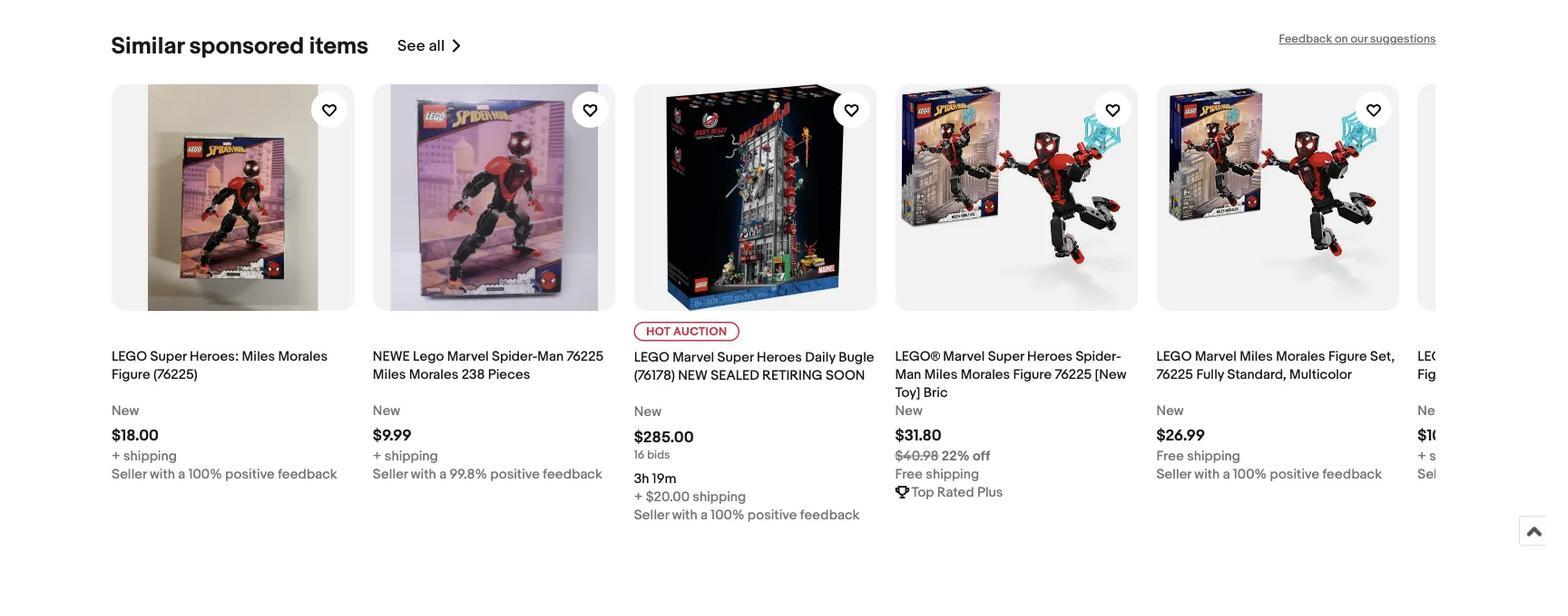 Task type: locate. For each thing, give the bounding box(es) containing it.
new text field up $10.00 "text field" on the bottom
[[1417, 402, 1445, 420]]

rated
[[937, 484, 974, 500]]

0 horizontal spatial new text field
[[895, 402, 922, 420]]

2 spider- from the left
[[1075, 348, 1121, 364]]

0 horizontal spatial heroes:
[[189, 348, 238, 364]]

lego
[[111, 348, 147, 364], [1156, 348, 1191, 364], [1417, 348, 1453, 364], [634, 349, 669, 366]]

$26.99 text field
[[1156, 427, 1205, 446]]

man
[[537, 348, 563, 364], [895, 366, 921, 383]]

newe lego marvel spider-man 76225 miles morales 238 pieces
[[372, 348, 603, 383]]

shipping
[[123, 448, 176, 464], [384, 448, 438, 464], [1187, 448, 1240, 464], [1429, 448, 1482, 464], [925, 466, 979, 482], [692, 489, 746, 505]]

suggestions
[[1370, 32, 1436, 46]]

100% inside the new $26.99 free shipping seller with a 100% positive feedback
[[1233, 466, 1266, 482]]

marvel up fully
[[1195, 348, 1236, 364]]

100% for $18.00
[[188, 466, 222, 482]]

seller inside the new $26.99 free shipping seller with a 100% positive feedback
[[1156, 466, 1191, 482]]

super up (76225)
[[150, 348, 186, 364]]

1 horizontal spatial new text field
[[1156, 402, 1183, 420]]

new up $9.99 text field
[[372, 402, 400, 419]]

100% inside new $18.00 + shipping seller with a 100% positive feedback
[[188, 466, 222, 482]]

lego
[[413, 348, 444, 364]]

1 horizontal spatial figure
[[1013, 366, 1051, 383]]

lego inside lego marvel miles morales figure set, 76225 fully standard, multicolor
[[1156, 348, 1191, 364]]

New text field
[[111, 402, 139, 420], [372, 402, 400, 420], [1417, 402, 1445, 420], [634, 403, 661, 421]]

positive for $26.99
[[1269, 466, 1319, 482]]

with inside "new $9.99 + shipping seller with a 99.8% positive feedback"
[[410, 466, 436, 482]]

shipping inside the new $26.99 free shipping seller with a 100% positive feedback
[[1187, 448, 1240, 464]]

marvel for lego marvel super heroes daily bugle (76178) new sealed retiring soon
[[672, 349, 714, 366]]

lego up $26.99
[[1156, 348, 1191, 364]]

1 horizontal spatial man
[[895, 366, 921, 383]]

with for $9.99
[[410, 466, 436, 482]]

new text field down toy]
[[895, 402, 922, 420]]

100%
[[188, 466, 222, 482], [1233, 466, 1266, 482], [1494, 466, 1528, 482], [710, 507, 744, 524]]

0 horizontal spatial seller with a 100% positive feedback text field
[[111, 465, 337, 483]]

$9.99 text field
[[372, 427, 411, 446]]

with down + $20.00 shipping text box
[[672, 507, 697, 524]]

off
[[972, 448, 990, 464]]

with down + shipping text box
[[1455, 466, 1481, 482]]

new up $26.99 text field in the right bottom of the page
[[1156, 402, 1183, 419]]

New text field
[[895, 402, 922, 420], [1156, 402, 1183, 420]]

1 horizontal spatial 76225
[[1054, 366, 1091, 383]]

positive inside the new $26.99 free shipping seller with a 100% positive feedback
[[1269, 466, 1319, 482]]

+
[[111, 448, 120, 464], [372, 448, 381, 464], [1417, 448, 1426, 464], [634, 489, 642, 505]]

1 vertical spatial seller with a 100% positive feedback text field
[[634, 506, 859, 525]]

free down $26.99
[[1156, 448, 1184, 464]]

morales left newe
[[278, 348, 327, 364]]

marvel up "new"
[[672, 349, 714, 366]]

heroes: inside lego super heroes: miles morales figure (76225)
[[189, 348, 238, 364]]

2 + shipping text field from the left
[[372, 447, 438, 465]]

super up $10.00 "text field" on the bottom
[[1456, 348, 1492, 364]]

1 heroes: from the left
[[189, 348, 238, 364]]

spider- inside lego® marvel super heroes spider- man miles morales figure 76225 [new toy] bric new $31.80 $40.98 22% off free shipping
[[1075, 348, 1121, 364]]

spider- up [new
[[1075, 348, 1121, 364]]

Seller with a 100% positive feedback text field
[[111, 465, 337, 483], [634, 506, 859, 525]]

morales down the lego on the bottom left of page
[[409, 366, 458, 383]]

lego super heroes: miles morales figure (76225)
[[111, 348, 327, 383]]

1 horizontal spatial free
[[1156, 448, 1184, 464]]

2 horizontal spatial figure
[[1328, 348, 1367, 364]]

miles inside lego super heroes: miles morales figure (76225)
[[241, 348, 275, 364]]

toy]
[[895, 384, 920, 401]]

feedback on our suggestions link
[[1279, 32, 1436, 46]]

figure up multicolor
[[1328, 348, 1367, 364]]

lego right set, at right
[[1417, 348, 1453, 364]]

sealed
[[710, 368, 759, 384]]

with for $10.00
[[1455, 466, 1481, 482]]

new inside "new $9.99 + shipping seller with a 99.8% positive feedback"
[[372, 402, 400, 419]]

feedback for $18.00
[[277, 466, 337, 482]]

sponsored
[[189, 32, 304, 60]]

+ shipping text field
[[111, 447, 176, 465], [372, 447, 438, 465]]

morales inside lego® marvel super heroes spider- man miles morales figure 76225 [new toy] bric new $31.80 $40.98 22% off free shipping
[[960, 366, 1010, 383]]

1 + shipping text field from the left
[[111, 447, 176, 465]]

lego marvel super heroes daily bugle (76178) new sealed retiring soon
[[634, 349, 874, 384]]

bids
[[647, 448, 670, 462]]

1 horizontal spatial + shipping text field
[[372, 447, 438, 465]]

seller down $9.99 text field
[[372, 466, 407, 482]]

marvel up bric
[[943, 348, 984, 364]]

new $285.00 16 bids 3h 19m + $20.00 shipping seller with a 100% positive feedback
[[634, 404, 859, 524]]

marvel for lego® marvel super heroes spider- man miles morales figure 76225 [new toy] bric new $31.80 $40.98 22% off free shipping
[[943, 348, 984, 364]]

a
[[178, 466, 185, 482], [439, 466, 446, 482], [1222, 466, 1230, 482], [1484, 466, 1491, 482], [700, 507, 707, 524]]

figure left [new
[[1013, 366, 1051, 383]]

with inside new $18.00 + shipping seller with a 100% positive feedback
[[149, 466, 175, 482]]

super
[[150, 348, 186, 364], [987, 348, 1024, 364], [1456, 348, 1492, 364], [717, 349, 753, 366]]

new up $10.00 "text field" on the bottom
[[1417, 402, 1445, 419]]

+ inside "new $9.99 + shipping seller with a 99.8% positive feedback"
[[372, 448, 381, 464]]

$18.00 text field
[[111, 427, 158, 446]]

feedback on our suggestions
[[1279, 32, 1436, 46]]

3h 19m text field
[[634, 470, 676, 488]]

auction
[[673, 325, 727, 339]]

0 horizontal spatial free
[[895, 466, 922, 482]]

free down $40.98
[[895, 466, 922, 482]]

super up sealed
[[717, 349, 753, 366]]

feedback inside new $285.00 16 bids 3h 19m + $20.00 shipping seller with a 100% positive feedback
[[800, 507, 859, 524]]

fully
[[1196, 366, 1224, 383]]

new
[[111, 402, 139, 419], [372, 402, 400, 419], [895, 402, 922, 419], [1156, 402, 1183, 419], [1417, 402, 1445, 419], [634, 404, 661, 420]]

super right lego®
[[987, 348, 1024, 364]]

with
[[149, 466, 175, 482], [410, 466, 436, 482], [1194, 466, 1219, 482], [1455, 466, 1481, 482], [672, 507, 697, 524]]

2 heroes: from the left
[[1495, 348, 1544, 364]]

positive inside new $285.00 16 bids 3h 19m + $20.00 shipping seller with a 100% positive feedback
[[747, 507, 797, 524]]

1 horizontal spatial heroes
[[1027, 348, 1072, 364]]

$10.00 text field
[[1417, 427, 1465, 446]]

+ inside 'new $10.00 + shipping seller with a 100% po'
[[1417, 448, 1426, 464]]

standard,
[[1227, 366, 1286, 383]]

marvel inside newe lego marvel spider-man 76225 miles morales 238 pieces
[[447, 348, 488, 364]]

morales up off
[[960, 366, 1010, 383]]

with left 99.8%
[[410, 466, 436, 482]]

0 vertical spatial man
[[537, 348, 563, 364]]

marvel inside lego marvel miles morales figure set, 76225 fully standard, multicolor
[[1195, 348, 1236, 364]]

0 vertical spatial free
[[1156, 448, 1184, 464]]

new text field for $18.00
[[111, 402, 139, 420]]

new text field up $285.00 text box
[[634, 403, 661, 421]]

lego up $18.00 text field
[[111, 348, 147, 364]]

shipping inside 'new $10.00 + shipping seller with a 100% po'
[[1429, 448, 1482, 464]]

new inside the new $26.99 free shipping seller with a 100% positive feedback
[[1156, 402, 1183, 419]]

with inside the new $26.99 free shipping seller with a 100% positive feedback
[[1194, 466, 1219, 482]]

new inside lego® marvel super heroes spider- man miles morales figure 76225 [new toy] bric new $31.80 $40.98 22% off free shipping
[[895, 402, 922, 419]]

positive inside new $18.00 + shipping seller with a 100% positive feedback
[[225, 466, 274, 482]]

seller down free shipping text box
[[1156, 466, 1191, 482]]

spider- inside newe lego marvel spider-man 76225 miles morales 238 pieces
[[491, 348, 537, 364]]

seller for $10.00
[[1417, 466, 1452, 482]]

new $18.00 + shipping seller with a 100% positive feedback
[[111, 402, 337, 482]]

feedback inside the new $26.99 free shipping seller with a 100% positive feedback
[[1322, 466, 1382, 482]]

with for $18.00
[[149, 466, 175, 482]]

morales up multicolor
[[1275, 348, 1325, 364]]

morales
[[278, 348, 327, 364], [1275, 348, 1325, 364], [409, 366, 458, 383], [960, 366, 1010, 383]]

new $26.99 free shipping seller with a 100% positive feedback
[[1156, 402, 1382, 482]]

heroes:
[[189, 348, 238, 364], [1495, 348, 1544, 364]]

1 vertical spatial free
[[895, 466, 922, 482]]

+ $20.00 shipping text field
[[634, 488, 746, 506]]

seller down + shipping text box
[[1417, 466, 1452, 482]]

2 new text field from the left
[[1156, 402, 1183, 420]]

similar
[[111, 32, 184, 60]]

1 horizontal spatial spider-
[[1075, 348, 1121, 364]]

new down toy]
[[895, 402, 922, 419]]

+ down 3h
[[634, 489, 642, 505]]

super inside lego marvel super heroes daily bugle (76178) new sealed retiring soon
[[717, 349, 753, 366]]

0 horizontal spatial figure
[[111, 366, 150, 383]]

feedback inside "new $9.99 + shipping seller with a 99.8% positive feedback"
[[542, 466, 602, 482]]

[new
[[1094, 366, 1126, 383]]

shipping inside "new $9.99 + shipping seller with a 99.8% positive feedback"
[[384, 448, 438, 464]]

new text field up $26.99 text field in the right bottom of the page
[[1156, 402, 1183, 420]]

238
[[461, 366, 485, 383]]

1 vertical spatial man
[[895, 366, 921, 383]]

+ shipping text field down $9.99 text field
[[372, 447, 438, 465]]

new inside new $18.00 + shipping seller with a 100% positive feedback
[[111, 402, 139, 419]]

a inside the new $26.99 free shipping seller with a 100% positive feedback
[[1222, 466, 1230, 482]]

+ inside new $18.00 + shipping seller with a 100% positive feedback
[[111, 448, 120, 464]]

morales inside lego super heroes: miles morales figure (76225)
[[278, 348, 327, 364]]

new text field for $26.99
[[1156, 402, 1183, 420]]

daily
[[805, 349, 835, 366]]

shipping down $18.00 at the bottom left of the page
[[123, 448, 176, 464]]

$18.00
[[111, 427, 158, 446]]

figure left (76225)
[[111, 366, 150, 383]]

seller inside "new $9.99 + shipping seller with a 99.8% positive feedback"
[[372, 466, 407, 482]]

marvel inside lego® marvel super heroes spider- man miles morales figure 76225 [new toy] bric new $31.80 $40.98 22% off free shipping
[[943, 348, 984, 364]]

new text field up $9.99 text field
[[372, 402, 400, 420]]

free
[[1156, 448, 1184, 464], [895, 466, 922, 482]]

marvel
[[447, 348, 488, 364], [943, 348, 984, 364], [1195, 348, 1236, 364], [672, 349, 714, 366]]

marvel up 238
[[447, 348, 488, 364]]

0 horizontal spatial spider-
[[491, 348, 537, 364]]

shipping inside new $18.00 + shipping seller with a 100% positive feedback
[[123, 448, 176, 464]]

a inside "new $9.99 + shipping seller with a 99.8% positive feedback"
[[439, 466, 446, 482]]

76225 inside newe lego marvel spider-man 76225 miles morales 238 pieces
[[566, 348, 603, 364]]

shipping down $9.99 text field
[[384, 448, 438, 464]]

our
[[1351, 32, 1368, 46]]

hot auction
[[646, 325, 727, 339]]

heroes
[[1027, 348, 1072, 364], [756, 349, 802, 366]]

heroes inside lego marvel super heroes daily bugle (76178) new sealed retiring soon
[[756, 349, 802, 366]]

heroes: inside the lego super heroes:
[[1495, 348, 1544, 364]]

1 new text field from the left
[[895, 402, 922, 420]]

100% inside 'new $10.00 + shipping seller with a 100% po'
[[1494, 466, 1528, 482]]

+ down $10.00 "text field" on the bottom
[[1417, 448, 1426, 464]]

+ for $9.99
[[372, 448, 381, 464]]

lego inside the lego super heroes:
[[1417, 348, 1453, 364]]

0 horizontal spatial heroes
[[756, 349, 802, 366]]

feedback inside new $18.00 + shipping seller with a 100% positive feedback
[[277, 466, 337, 482]]

shipping for $10.00
[[1429, 448, 1482, 464]]

heroes: for $18.00
[[189, 348, 238, 364]]

lego up the (76178)
[[634, 349, 669, 366]]

with down free shipping text box
[[1194, 466, 1219, 482]]

+ shipping text field down $18.00 at the bottom left of the page
[[111, 447, 176, 465]]

marvel inside lego marvel super heroes daily bugle (76178) new sealed retiring soon
[[672, 349, 714, 366]]

1 horizontal spatial heroes:
[[1495, 348, 1544, 364]]

positive inside "new $9.99 + shipping seller with a 99.8% positive feedback"
[[490, 466, 539, 482]]

+ down $18.00 text field
[[111, 448, 120, 464]]

0 horizontal spatial + shipping text field
[[111, 447, 176, 465]]

+ down $9.99 on the left
[[372, 448, 381, 464]]

bugle
[[838, 349, 874, 366]]

76225 inside lego® marvel super heroes spider- man miles morales figure 76225 [new toy] bric new $31.80 $40.98 22% off free shipping
[[1054, 366, 1091, 383]]

a inside new $18.00 + shipping seller with a 100% positive feedback
[[178, 466, 185, 482]]

seller inside new $18.00 + shipping seller with a 100% positive feedback
[[111, 466, 146, 482]]

seller down $18.00 text field
[[111, 466, 146, 482]]

1 spider- from the left
[[491, 348, 537, 364]]

with down $18.00 at the bottom left of the page
[[149, 466, 175, 482]]

top
[[911, 484, 934, 500]]

new for $26.99
[[1156, 402, 1183, 419]]

seller down $20.00
[[634, 507, 669, 524]]

spider-
[[491, 348, 537, 364], [1075, 348, 1121, 364]]

new up $285.00 text box
[[634, 404, 661, 420]]

2 horizontal spatial 76225
[[1156, 366, 1193, 383]]

new inside 'new $10.00 + shipping seller with a 100% po'
[[1417, 402, 1445, 419]]

$9.99
[[372, 427, 411, 446]]

a for $26.99
[[1222, 466, 1230, 482]]

heroes: for $10.00
[[1495, 348, 1544, 364]]

a inside 'new $10.00 + shipping seller with a 100% po'
[[1484, 466, 1491, 482]]

new text field up $18.00 text field
[[111, 402, 139, 420]]

figure
[[1328, 348, 1367, 364], [111, 366, 150, 383], [1013, 366, 1051, 383]]

previous price $40.98 22% off text field
[[895, 447, 990, 465]]

lego inside lego super heroes: miles morales figure (76225)
[[111, 348, 147, 364]]

new
[[678, 368, 707, 384]]

similar sponsored items
[[111, 32, 368, 60]]

Top Rated Plus text field
[[911, 483, 1003, 501]]

positive
[[225, 466, 274, 482], [490, 466, 539, 482], [1269, 466, 1319, 482], [747, 507, 797, 524]]

miles
[[241, 348, 275, 364], [1239, 348, 1272, 364], [372, 366, 406, 383], [924, 366, 957, 383]]

shipping for $26.99
[[1187, 448, 1240, 464]]

spider- up "pieces" on the left bottom of the page
[[491, 348, 537, 364]]

new up $18.00 text field
[[111, 402, 139, 419]]

22%
[[941, 448, 969, 464]]

seller inside 'new $10.00 + shipping seller with a 100% po'
[[1417, 466, 1452, 482]]

shipping down '22%'
[[925, 466, 979, 482]]

feedback
[[277, 466, 337, 482], [542, 466, 602, 482], [1322, 466, 1382, 482], [800, 507, 859, 524]]

with inside 'new $10.00 + shipping seller with a 100% po'
[[1455, 466, 1481, 482]]

shipping right $20.00
[[692, 489, 746, 505]]

0 horizontal spatial man
[[537, 348, 563, 364]]

$20.00
[[645, 489, 689, 505]]

shipping down $10.00 "text field" on the bottom
[[1429, 448, 1482, 464]]

positive for $18.00
[[225, 466, 274, 482]]

0 horizontal spatial 76225
[[566, 348, 603, 364]]

a for $10.00
[[1484, 466, 1491, 482]]

76225
[[566, 348, 603, 364], [1054, 366, 1091, 383], [1156, 366, 1193, 383]]

seller
[[111, 466, 146, 482], [372, 466, 407, 482], [1156, 466, 1191, 482], [1417, 466, 1452, 482], [634, 507, 669, 524]]

heroes inside lego® marvel super heroes spider- man miles morales figure 76225 [new toy] bric new $31.80 $40.98 22% off free shipping
[[1027, 348, 1072, 364]]

shipping down $26.99 text field in the right bottom of the page
[[1187, 448, 1240, 464]]



Task type: describe. For each thing, give the bounding box(es) containing it.
free inside lego® marvel super heroes spider- man miles morales figure 76225 [new toy] bric new $31.80 $40.98 22% off free shipping
[[895, 466, 922, 482]]

man inside newe lego marvel spider-man 76225 miles morales 238 pieces
[[537, 348, 563, 364]]

feedback
[[1279, 32, 1332, 46]]

$31.80 text field
[[895, 427, 941, 446]]

3h
[[634, 471, 649, 487]]

Free shipping text field
[[1156, 447, 1240, 465]]

+ shipping text field for $18.00
[[111, 447, 176, 465]]

see all
[[398, 37, 445, 56]]

items
[[309, 32, 368, 60]]

seller inside new $285.00 16 bids 3h 19m + $20.00 shipping seller with a 100% positive feedback
[[634, 507, 669, 524]]

+ shipping text field
[[1417, 447, 1482, 465]]

figure inside lego® marvel super heroes spider- man miles morales figure 76225 [new toy] bric new $31.80 $40.98 22% off free shipping
[[1013, 366, 1051, 383]]

new for $10.00
[[1417, 402, 1445, 419]]

feedback for $9.99
[[542, 466, 602, 482]]

lego super heroes: 
[[1417, 348, 1547, 383]]

with inside new $285.00 16 bids 3h 19m + $20.00 shipping seller with a 100% positive feedback
[[672, 507, 697, 524]]

16 bids text field
[[634, 448, 670, 462]]

lego for $10.00
[[1417, 348, 1453, 364]]

miles inside lego® marvel super heroes spider- man miles morales figure 76225 [new toy] bric new $31.80 $40.98 22% off free shipping
[[924, 366, 957, 383]]

a for $9.99
[[439, 466, 446, 482]]

new for $18.00
[[111, 402, 139, 419]]

new $10.00 + shipping seller with a 100% po
[[1417, 402, 1547, 482]]

miles inside newe lego marvel spider-man 76225 miles morales 238 pieces
[[372, 366, 406, 383]]

man inside lego® marvel super heroes spider- man miles morales figure 76225 [new toy] bric new $31.80 $40.98 22% off free shipping
[[895, 366, 921, 383]]

+ inside new $285.00 16 bids 3h 19m + $20.00 shipping seller with a 100% positive feedback
[[634, 489, 642, 505]]

shipping for $18.00
[[123, 448, 176, 464]]

100% for $26.99
[[1233, 466, 1266, 482]]

0 vertical spatial seller with a 100% positive feedback text field
[[111, 465, 337, 483]]

100% inside new $285.00 16 bids 3h 19m + $20.00 shipping seller with a 100% positive feedback
[[710, 507, 744, 524]]

soon
[[825, 368, 865, 384]]

new text field for $10.00
[[1417, 402, 1445, 420]]

multicolor
[[1289, 366, 1352, 383]]

1 horizontal spatial seller with a 100% positive feedback text field
[[634, 506, 859, 525]]

po
[[1531, 466, 1547, 482]]

shipping inside new $285.00 16 bids 3h 19m + $20.00 shipping seller with a 100% positive feedback
[[692, 489, 746, 505]]

99.8%
[[449, 466, 487, 482]]

76225 inside lego marvel miles morales figure set, 76225 fully standard, multicolor
[[1156, 366, 1193, 383]]

super inside lego super heroes: miles morales figure (76225)
[[150, 348, 186, 364]]

morales inside lego marvel miles morales figure set, 76225 fully standard, multicolor
[[1275, 348, 1325, 364]]

a inside new $285.00 16 bids 3h 19m + $20.00 shipping seller with a 100% positive feedback
[[700, 507, 707, 524]]

$40.98
[[895, 448, 938, 464]]

top rated plus
[[911, 484, 1003, 500]]

Seller with a 99.8% positive feedback text field
[[372, 465, 602, 483]]

see
[[398, 37, 425, 56]]

seller for $26.99
[[1156, 466, 1191, 482]]

super inside the lego super heroes:
[[1456, 348, 1492, 364]]

plus
[[977, 484, 1003, 500]]

(76178)
[[634, 368, 675, 384]]

seller for $9.99
[[372, 466, 407, 482]]

feedback for $26.99
[[1322, 466, 1382, 482]]

heroes for lego marvel super heroes daily bugle (76178) new sealed retiring soon
[[756, 349, 802, 366]]

figure inside lego marvel miles morales figure set, 76225 fully standard, multicolor
[[1328, 348, 1367, 364]]

super inside lego® marvel super heroes spider- man miles morales figure 76225 [new toy] bric new $31.80 $40.98 22% off free shipping
[[987, 348, 1024, 364]]

+ shipping text field for $9.99
[[372, 447, 438, 465]]

new for $9.99
[[372, 402, 400, 419]]

bric
[[923, 384, 947, 401]]

$10.00
[[1417, 427, 1465, 446]]

heroes for lego® marvel super heroes spider- man miles morales figure 76225 [new toy] bric new $31.80 $40.98 22% off free shipping
[[1027, 348, 1072, 364]]

retiring
[[762, 368, 822, 384]]

$26.99
[[1156, 427, 1205, 446]]

$31.80
[[895, 427, 941, 446]]

lego®
[[895, 348, 940, 364]]

newe
[[372, 348, 409, 364]]

See all text field
[[398, 37, 445, 56]]

16
[[634, 448, 644, 462]]

shipping for $9.99
[[384, 448, 438, 464]]

lego for $18.00
[[111, 348, 147, 364]]

with for $26.99
[[1194, 466, 1219, 482]]

positive for $9.99
[[490, 466, 539, 482]]

all
[[429, 37, 445, 56]]

shipping inside lego® marvel super heroes spider- man miles morales figure 76225 [new toy] bric new $31.80 $40.98 22% off free shipping
[[925, 466, 979, 482]]

new text field for $9.99
[[372, 402, 400, 420]]

marvel for lego marvel miles morales figure set, 76225 fully standard, multicolor
[[1195, 348, 1236, 364]]

on
[[1335, 32, 1348, 46]]

19m
[[652, 471, 676, 487]]

new text field for $31.80
[[895, 402, 922, 420]]

hot
[[646, 325, 670, 339]]

lego inside lego marvel super heroes daily bugle (76178) new sealed retiring soon
[[634, 349, 669, 366]]

Free shipping text field
[[895, 465, 979, 483]]

new $9.99 + shipping seller with a 99.8% positive feedback
[[372, 402, 602, 482]]

figure inside lego super heroes: miles morales figure (76225)
[[111, 366, 150, 383]]

Seller with a 100% po text field
[[1417, 465, 1547, 483]]

new inside new $285.00 16 bids 3h 19m + $20.00 shipping seller with a 100% positive feedback
[[634, 404, 661, 420]]

morales inside newe lego marvel spider-man 76225 miles morales 238 pieces
[[409, 366, 458, 383]]

+ for $10.00
[[1417, 448, 1426, 464]]

free inside the new $26.99 free shipping seller with a 100% positive feedback
[[1156, 448, 1184, 464]]

+ for $18.00
[[111, 448, 120, 464]]

lego for $26.99
[[1156, 348, 1191, 364]]

miles inside lego marvel miles morales figure set, 76225 fully standard, multicolor
[[1239, 348, 1272, 364]]

set,
[[1370, 348, 1394, 364]]

a for $18.00
[[178, 466, 185, 482]]

$285.00 text field
[[634, 428, 693, 447]]

$285.00
[[634, 428, 693, 447]]

(76225)
[[153, 366, 197, 383]]

lego® marvel super heroes spider- man miles morales figure 76225 [new toy] bric new $31.80 $40.98 22% off free shipping
[[895, 348, 1126, 482]]

pieces
[[488, 366, 530, 383]]

see all link
[[398, 32, 463, 60]]

seller for $18.00
[[111, 466, 146, 482]]

Seller with a 100% positive feedback text field
[[1156, 465, 1382, 483]]

100% for $10.00
[[1494, 466, 1528, 482]]

lego marvel miles morales figure set, 76225 fully standard, multicolor
[[1156, 348, 1394, 383]]



Task type: vqa. For each thing, say whether or not it's contained in the screenshot.
CUSTOMS
no



